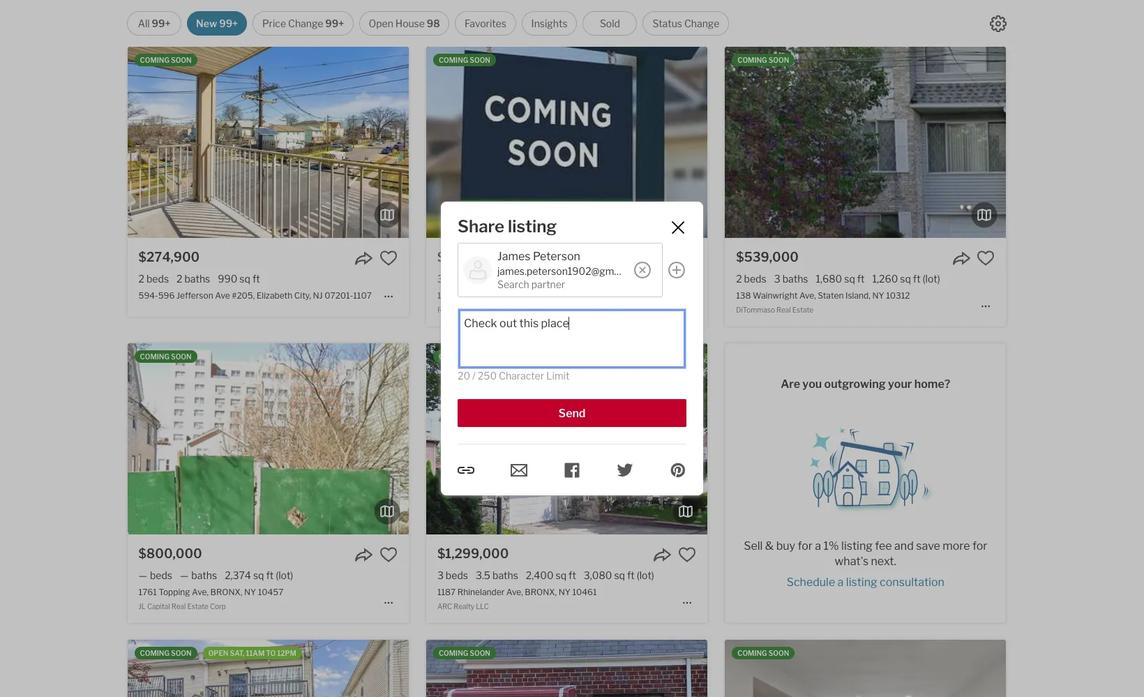 Task type: locate. For each thing, give the bounding box(es) containing it.
schedule
[[787, 575, 836, 589]]

2 baths up the st, at top
[[476, 273, 510, 285]]

real inside 1761 topping ave, bronx, ny 10457 jl capital real estate corp
[[171, 603, 186, 611]]

home?
[[915, 377, 951, 391]]

1 change from the left
[[288, 17, 323, 29]]

change for status
[[685, 17, 720, 29]]

1 horizontal spatial favorite button checkbox
[[678, 249, 697, 267]]

option group
[[127, 11, 730, 36]]

— up 1761
[[139, 570, 147, 581]]

0 vertical spatial favorite button checkbox
[[379, 249, 398, 267]]

photo of 594-596 jefferson ave #205, elizabeth city, nj 07201-1107 image
[[0, 47, 128, 238], [127, 47, 409, 238], [409, 47, 690, 238]]

bronx,
[[210, 587, 242, 598], [525, 587, 557, 598]]

house
[[396, 17, 425, 29]]

ny down 2,374 sq ft (lot)
[[244, 587, 256, 598]]

favorite button image for $579,000
[[678, 249, 697, 267]]

bronx, for $800,000
[[210, 587, 242, 598]]

estate
[[793, 306, 814, 314], [187, 603, 209, 611]]

#205,
[[232, 291, 255, 301]]

114th
[[466, 291, 488, 301]]

2 up jefferson
[[177, 273, 182, 285]]

a down what's
[[838, 575, 844, 589]]

bronx, up corp
[[210, 587, 242, 598]]

corp
[[210, 603, 226, 611]]

beds up topping
[[150, 570, 172, 581]]

more
[[943, 539, 970, 552]]

ave,
[[800, 291, 816, 301], [192, 587, 209, 598], [507, 587, 523, 598]]

beds up 596
[[147, 273, 169, 285]]

llc
[[476, 603, 489, 611]]

bronx, down the 2,400
[[525, 587, 557, 598]]

3 beds up 103-
[[438, 273, 468, 285]]

baths up wainwright at the right
[[783, 273, 809, 285]]

estate inside 1761 topping ave, bronx, ny 10457 jl capital real estate corp
[[187, 603, 209, 611]]

0 horizontal spatial favorite button checkbox
[[379, 249, 398, 267]]

2 baths up jefferson
[[177, 273, 210, 285]]

status
[[653, 17, 683, 29]]

schedule a listing consultation
[[787, 575, 945, 589]]

— for — beds
[[139, 570, 147, 581]]

are you outgrowing your home?
[[781, 377, 951, 391]]

(lot) right 1,260
[[923, 273, 941, 285]]

2 for from the left
[[973, 539, 988, 552]]

3 photo of 594-596 jefferson ave #205, elizabeth city, nj 07201-1107 image from the left
[[409, 47, 690, 238]]

ave
[[215, 291, 230, 301]]

ft for — sq ft
[[542, 273, 549, 285]]

jefferson
[[177, 291, 213, 301]]

photo of 138 wainwright ave, staten island, ny 10312 image
[[444, 47, 725, 238], [725, 47, 1007, 238], [1007, 47, 1145, 238]]

price change 99+
[[262, 17, 344, 29]]

photo of 1761 topping ave, bronx, ny 10457 image
[[127, 343, 409, 535]]

sq right '1,767'
[[584, 273, 595, 285]]

ny down 1,767 sq ft (lot)
[[584, 291, 596, 301]]

estate left corp
[[187, 603, 209, 611]]

topping
[[159, 587, 190, 598]]

ft for 2,400 sq ft
[[569, 570, 576, 581]]

1 2 from the left
[[139, 273, 144, 285]]

0 horizontal spatial favorite button checkbox
[[379, 546, 398, 564]]

0 vertical spatial listing
[[508, 216, 557, 236]]

2 horizontal spatial 99+
[[325, 17, 344, 29]]

ft up 11419
[[597, 273, 604, 285]]

sq right 2,374
[[253, 570, 264, 581]]

st,
[[490, 291, 500, 301]]

3 photo of 1187 rhinelander ave, bronx, ny 10461 image from the left
[[708, 343, 989, 535]]

0 horizontal spatial —
[[139, 570, 147, 581]]

Insights radio
[[522, 11, 577, 36]]

ave, inside 1761 topping ave, bronx, ny 10457 jl capital real estate corp
[[192, 587, 209, 598]]

1 photo of 138 wainwright ave, staten island, ny 10312 image from the left
[[444, 47, 725, 238]]

consultation
[[880, 575, 945, 589]]

change right price
[[288, 17, 323, 29]]

ave, down the 3.5 baths
[[507, 587, 523, 598]]

103-12 114th st, richmond hill south, ny 11419 re/max luxe
[[438, 291, 620, 314]]

ft up the island,
[[858, 273, 865, 285]]

open house 98
[[369, 17, 440, 29]]

ny
[[584, 291, 596, 301], [873, 291, 885, 301], [244, 587, 256, 598], [559, 587, 571, 598]]

james.peterson1902@gmail.com
[[498, 265, 646, 277]]

favorite button checkbox
[[379, 249, 398, 267], [678, 546, 697, 564]]

price
[[262, 17, 286, 29]]

2 up 594-
[[139, 273, 144, 285]]

bronx, for $1,299,000
[[525, 587, 557, 598]]

baths right 3.5
[[493, 570, 518, 581]]

bronx, inside 1761 topping ave, bronx, ny 10457 jl capital real estate corp
[[210, 587, 242, 598]]

2 beds up 594-
[[139, 273, 169, 285]]

3 beds up 1187
[[438, 570, 468, 581]]

all 99+
[[138, 17, 171, 29]]

south,
[[557, 291, 582, 301]]

baths for $539,000
[[783, 273, 809, 285]]

0 horizontal spatial ave,
[[192, 587, 209, 598]]

New radio
[[187, 11, 247, 36]]

real
[[777, 306, 791, 314], [171, 603, 186, 611]]

0 vertical spatial real
[[777, 306, 791, 314]]

1 vertical spatial listing
[[842, 539, 873, 552]]

1 horizontal spatial —
[[180, 570, 189, 581]]

1,260
[[873, 273, 898, 285]]

0 horizontal spatial bronx,
[[210, 587, 242, 598]]

1 vertical spatial 3 beds
[[438, 570, 468, 581]]

2 99+ from the left
[[219, 17, 238, 29]]

— up topping
[[180, 570, 189, 581]]

sq right the 2,400
[[556, 570, 567, 581]]

change
[[288, 17, 323, 29], [685, 17, 720, 29]]

2 vertical spatial listing
[[846, 575, 878, 589]]

listing down what's
[[846, 575, 878, 589]]

baths for $274,900
[[185, 273, 210, 285]]

0 horizontal spatial a
[[815, 539, 822, 552]]

1 horizontal spatial 99+
[[219, 17, 238, 29]]

3 up 1187
[[438, 570, 444, 581]]

for right more
[[973, 539, 988, 552]]

favorite button checkbox
[[678, 249, 697, 267], [977, 249, 995, 267], [379, 546, 398, 564]]

ft for 3,080 sq ft (lot)
[[627, 570, 635, 581]]

3 up 103-
[[438, 273, 444, 285]]

0 horizontal spatial 99+
[[152, 17, 171, 29]]

a inside sell & buy for a 1% listing fee and save more for what's next.
[[815, 539, 822, 552]]

1 horizontal spatial estate
[[793, 306, 814, 314]]

ny down 1,260
[[873, 291, 885, 301]]

ave, down — baths
[[192, 587, 209, 598]]

for right "buy"
[[798, 539, 813, 552]]

real for $539,000
[[777, 306, 791, 314]]

rhinelander
[[458, 587, 505, 598]]

2 beds up 138
[[736, 273, 767, 285]]

1 vertical spatial estate
[[187, 603, 209, 611]]

beds for $539,000
[[744, 273, 767, 285]]

Status Change radio
[[643, 11, 730, 36]]

sq
[[240, 273, 250, 285], [529, 273, 540, 285], [584, 273, 595, 285], [845, 273, 855, 285], [900, 273, 911, 285], [253, 570, 264, 581], [556, 570, 567, 581], [614, 570, 625, 581]]

99+ inside all radio
[[152, 17, 171, 29]]

sq up #205,
[[240, 273, 250, 285]]

1 vertical spatial real
[[171, 603, 186, 611]]

2 baths
[[177, 273, 210, 285], [476, 273, 510, 285]]

3 photo of 3609 paulding ave, bronx, ny 10469 image from the left
[[1007, 640, 1145, 697]]

0 horizontal spatial real
[[171, 603, 186, 611]]

beds up 138
[[744, 273, 767, 285]]

(lot) up 11419
[[606, 273, 624, 285]]

99+ right all
[[152, 17, 171, 29]]

2 photo of 1187 rhinelander ave, bronx, ny 10461 image from the left
[[426, 343, 708, 535]]

beds for $274,900
[[147, 273, 169, 285]]

ft right 1,260
[[913, 273, 921, 285]]

0 horizontal spatial 2 baths
[[177, 273, 210, 285]]

ft up the hill
[[542, 273, 549, 285]]

ny inside 1761 topping ave, bronx, ny 10457 jl capital real estate corp
[[244, 587, 256, 598]]

2 2 baths from the left
[[476, 273, 510, 285]]

ave, inside 138 wainwright ave, staten island, ny 10312 ditommaso real estate
[[800, 291, 816, 301]]

realty
[[454, 603, 475, 611]]

1 horizontal spatial a
[[838, 575, 844, 589]]

Open House radio
[[359, 11, 450, 36]]

sq right 3,080
[[614, 570, 625, 581]]

insights
[[532, 17, 568, 29]]

99+ right new
[[219, 17, 238, 29]]

1 photo of 43 wyona st, cypress hills, ny 11207 image from the left
[[0, 640, 128, 697]]

1 photo of 3609 paulding ave, bronx, ny 10469 image from the left
[[444, 640, 725, 697]]

0 horizontal spatial 2 beds
[[139, 273, 169, 285]]

ave, left staten
[[800, 291, 816, 301]]

138 wainwright ave, staten island, ny 10312 ditommaso real estate
[[736, 291, 910, 314]]

3 photo of 138 wainwright ave, staten island, ny 10312 image from the left
[[1007, 47, 1145, 238]]

1 horizontal spatial favorite button checkbox
[[678, 546, 697, 564]]

change for price
[[288, 17, 323, 29]]

1 horizontal spatial for
[[973, 539, 988, 552]]

(lot) for $1,299,000
[[637, 570, 655, 581]]

to
[[266, 649, 276, 657]]

estate for $800,000
[[187, 603, 209, 611]]

2 horizontal spatial favorite button checkbox
[[977, 249, 995, 267]]

beds for $579,000
[[446, 273, 468, 285]]

an image of a house image
[[796, 418, 936, 513]]

2 change from the left
[[685, 17, 720, 29]]

103-
[[438, 291, 456, 301]]

2 baths for $274,900
[[177, 273, 210, 285]]

beds up 1187
[[446, 570, 468, 581]]

99+ inside new radio
[[219, 17, 238, 29]]

1,680
[[816, 273, 843, 285]]

2 bronx, from the left
[[525, 587, 557, 598]]

ny inside 103-12 114th st, richmond hill south, ny 11419 re/max luxe
[[584, 291, 596, 301]]

ft for 2,374 sq ft (lot)
[[266, 570, 274, 581]]

596
[[158, 291, 175, 301]]

photo of 1187 rhinelander ave, bronx, ny 10461 image
[[145, 343, 426, 535], [426, 343, 708, 535], [708, 343, 989, 535]]

0 vertical spatial 3 beds
[[438, 273, 468, 285]]

sq up the island,
[[845, 273, 855, 285]]

sq up 10312
[[900, 273, 911, 285]]

1,260 sq ft (lot)
[[873, 273, 941, 285]]

listing up james
[[508, 216, 557, 236]]

2 photo of 3609 paulding ave, bronx, ny 10469 image from the left
[[725, 640, 1007, 697]]

2 horizontal spatial ave,
[[800, 291, 816, 301]]

0 horizontal spatial for
[[798, 539, 813, 552]]

1 horizontal spatial bronx,
[[525, 587, 557, 598]]

outgrowing
[[825, 377, 886, 391]]

3 up wainwright at the right
[[774, 273, 781, 285]]

3 beds for $1,299,000
[[438, 570, 468, 581]]

change inside option
[[288, 17, 323, 29]]

0 vertical spatial estate
[[793, 306, 814, 314]]

beds for $1,299,000
[[446, 570, 468, 581]]

0 horizontal spatial estate
[[187, 603, 209, 611]]

real down topping
[[171, 603, 186, 611]]

1187 rhinelander ave, bronx, ny 10461 arc realty llc
[[438, 587, 597, 611]]

99+ for all 99+
[[152, 17, 171, 29]]

real for $800,000
[[171, 603, 186, 611]]

2 3 beds from the top
[[438, 570, 468, 581]]

1 horizontal spatial 2 baths
[[476, 273, 510, 285]]

sq for 2,374
[[253, 570, 264, 581]]

baths
[[185, 273, 210, 285], [484, 273, 510, 285], [783, 273, 809, 285], [191, 570, 217, 581], [493, 570, 518, 581]]

2 up 138
[[736, 273, 742, 285]]

a left 1%
[[815, 539, 822, 552]]

ave, inside 1187 rhinelander ave, bronx, ny 10461 arc realty llc
[[507, 587, 523, 598]]

Favorites radio
[[455, 11, 516, 36]]

real down wainwright at the right
[[777, 306, 791, 314]]

island,
[[846, 291, 871, 301]]

1 horizontal spatial 2 beds
[[736, 273, 767, 285]]

sq for 1,767
[[584, 273, 595, 285]]

1 99+ from the left
[[152, 17, 171, 29]]

photo of 43 wyona st, cypress hills, ny 11207 image
[[0, 640, 128, 697], [127, 640, 409, 697], [409, 640, 690, 697]]

baths up the st, at top
[[484, 273, 510, 285]]

change right status
[[685, 17, 720, 29]]

soon
[[171, 56, 192, 64], [470, 56, 491, 64], [769, 56, 790, 64], [171, 352, 192, 361], [470, 352, 491, 361], [171, 649, 192, 657], [470, 649, 491, 657], [769, 649, 790, 657]]

99+ left open
[[325, 17, 344, 29]]

estate down wainwright at the right
[[793, 306, 814, 314]]

favorite button image
[[379, 249, 398, 267], [678, 249, 697, 267], [379, 546, 398, 564], [678, 546, 697, 564]]

arc
[[438, 603, 452, 611]]

(lot) right 3,080
[[637, 570, 655, 581]]

2 up the '114th'
[[476, 273, 482, 285]]

1 vertical spatial favorite button checkbox
[[678, 546, 697, 564]]

1 bronx, from the left
[[210, 587, 242, 598]]

ft up 594-596 jefferson ave #205, elizabeth city, nj 07201-1107
[[253, 273, 260, 285]]

fee
[[875, 539, 892, 552]]

0 horizontal spatial change
[[288, 17, 323, 29]]

ny inside 1187 rhinelander ave, bronx, ny 10461 arc realty llc
[[559, 587, 571, 598]]

3 99+ from the left
[[325, 17, 344, 29]]

1107
[[353, 291, 372, 301]]

sold
[[600, 17, 620, 29]]

share listing element
[[458, 216, 653, 236]]

share listing dialog
[[441, 201, 703, 496]]

ft up 10457
[[266, 570, 274, 581]]

elizabeth
[[257, 291, 293, 301]]

sq for —
[[529, 273, 540, 285]]

1 2 baths from the left
[[177, 273, 210, 285]]

change inside radio
[[685, 17, 720, 29]]

— up richmond
[[517, 273, 526, 285]]

250
[[478, 370, 497, 382]]

favorite button checkbox for $579,000
[[678, 249, 697, 267]]

1 horizontal spatial change
[[685, 17, 720, 29]]

baths up jefferson
[[185, 273, 210, 285]]

estate inside 138 wainwright ave, staten island, ny 10312 ditommaso real estate
[[793, 306, 814, 314]]

2 2 beds from the left
[[736, 273, 767, 285]]

1 for from the left
[[798, 539, 813, 552]]

— for — sq ft
[[517, 273, 526, 285]]

listing up what's
[[842, 539, 873, 552]]

3 beds for $579,000
[[438, 273, 468, 285]]

1 photo of 594-596 jefferson ave #205, elizabeth city, nj 07201-1107 image from the left
[[0, 47, 128, 238]]

photo of 3609 paulding ave, bronx, ny 10469 image
[[444, 640, 725, 697], [725, 640, 1007, 697], [1007, 640, 1145, 697]]

ft up 10461
[[569, 570, 576, 581]]

ft for 990 sq ft
[[253, 273, 260, 285]]

real inside 138 wainwright ave, staten island, ny 10312 ditommaso real estate
[[777, 306, 791, 314]]

sq up richmond
[[529, 273, 540, 285]]

sq for 1,680
[[845, 273, 855, 285]]

sat,
[[230, 649, 245, 657]]

bronx, inside 1187 rhinelander ave, bronx, ny 10461 arc realty llc
[[525, 587, 557, 598]]

0 vertical spatial a
[[815, 539, 822, 552]]

beds up 12
[[446, 273, 468, 285]]

— baths
[[180, 570, 217, 581]]

re/max
[[438, 306, 465, 314]]

you
[[803, 377, 822, 391]]

coming
[[140, 56, 170, 64], [439, 56, 468, 64], [738, 56, 767, 64], [140, 352, 170, 361], [439, 352, 468, 361], [140, 649, 170, 657], [439, 649, 468, 657], [738, 649, 767, 657]]

4 2 from the left
[[736, 273, 742, 285]]

peterson
[[533, 250, 581, 263]]

2 horizontal spatial —
[[517, 273, 526, 285]]

sell & buy for a 1% listing fee and save more for what's next.
[[744, 539, 988, 568]]

ft right 3,080
[[627, 570, 635, 581]]

1 2 beds from the left
[[139, 273, 169, 285]]

1 horizontal spatial ave,
[[507, 587, 523, 598]]

(lot)
[[606, 273, 624, 285], [923, 273, 941, 285], [276, 570, 293, 581], [637, 570, 655, 581]]

are
[[781, 377, 801, 391]]

99+ inside price change option
[[325, 17, 344, 29]]

1 horizontal spatial real
[[777, 306, 791, 314]]

07201-
[[325, 291, 353, 301]]

ny left 10461
[[559, 587, 571, 598]]

share
[[458, 216, 505, 236]]

10312
[[886, 291, 910, 301]]

ny inside 138 wainwright ave, staten island, ny 10312 ditommaso real estate
[[873, 291, 885, 301]]

1 3 beds from the top
[[438, 273, 468, 285]]

listing
[[508, 216, 557, 236], [842, 539, 873, 552], [846, 575, 878, 589]]

james peterson james.peterson1902@gmail.com search partner
[[498, 250, 646, 290]]

$1,299,000
[[438, 547, 509, 561]]

favorite button checkbox for $1,299,000
[[678, 546, 697, 564]]

20 / 250 character limit
[[458, 370, 570, 382]]



Task type: vqa. For each thing, say whether or not it's contained in the screenshot.


Task type: describe. For each thing, give the bounding box(es) containing it.
&
[[765, 539, 774, 552]]

photo of 103-12 114th st, richmond hill south, ny 11419 image
[[426, 47, 708, 238]]

2 beds for $274,900
[[139, 273, 169, 285]]

baths for $1,299,000
[[493, 570, 518, 581]]

594-596 jefferson ave #205, elizabeth city, nj 07201-1107
[[139, 291, 372, 301]]

— sq ft
[[517, 273, 549, 285]]

(lot) up 10457
[[276, 570, 293, 581]]

1 vertical spatial a
[[838, 575, 844, 589]]

All radio
[[127, 11, 182, 36]]

1,767 sq ft (lot)
[[557, 273, 624, 285]]

/
[[473, 370, 476, 382]]

all
[[138, 17, 150, 29]]

12
[[456, 291, 465, 301]]

what's
[[835, 555, 869, 568]]

Price Change radio
[[253, 11, 354, 36]]

sq for 990
[[240, 273, 250, 285]]

ave, for $800,000
[[192, 587, 209, 598]]

sell
[[744, 539, 763, 552]]

10461
[[573, 587, 597, 598]]

share listing
[[458, 216, 557, 236]]

sq for 1,260
[[900, 273, 911, 285]]

3.5 baths
[[476, 570, 518, 581]]

20
[[458, 370, 470, 382]]

1%
[[824, 539, 839, 552]]

hill
[[543, 291, 555, 301]]

Sold radio
[[583, 11, 637, 36]]

limit
[[547, 370, 570, 382]]

new
[[196, 17, 217, 29]]

open sat, 11am to 12pm
[[208, 649, 297, 657]]

99+ for new 99+
[[219, 17, 238, 29]]

favorites
[[465, 17, 507, 29]]

ditommaso
[[736, 306, 775, 314]]

2,400 sq ft
[[526, 570, 576, 581]]

luxe
[[467, 306, 483, 314]]

3 for $1,299,000
[[438, 570, 444, 581]]

2,400
[[526, 570, 554, 581]]

buy
[[777, 539, 796, 552]]

option group containing all
[[127, 11, 730, 36]]

2 photo of 43 wyona st, cypress hills, ny 11207 image from the left
[[127, 640, 409, 697]]

favorite button image for $1,299,000
[[678, 546, 697, 564]]

nj
[[313, 291, 323, 301]]

10457
[[258, 587, 284, 598]]

(lot) for $579,000
[[606, 273, 624, 285]]

baths up 1761 topping ave, bronx, ny 10457 jl capital real estate corp on the bottom left of the page
[[191, 570, 217, 581]]

ft for 1,260 sq ft (lot)
[[913, 273, 921, 285]]

estate for $539,000
[[793, 306, 814, 314]]

new 99+
[[196, 17, 238, 29]]

photo of 1552 e 58th st, mill basin, ny 11234 image
[[426, 640, 708, 697]]

$800,000
[[139, 547, 202, 561]]

james
[[498, 250, 531, 263]]

favorite button image
[[977, 249, 995, 267]]

3 photo of 43 wyona st, cypress hills, ny 11207 image from the left
[[409, 640, 690, 697]]

search
[[498, 278, 530, 290]]

990 sq ft
[[218, 273, 260, 285]]

2,374
[[225, 570, 251, 581]]

$579,000
[[438, 250, 500, 265]]

favorite button checkbox for $539,000
[[977, 249, 995, 267]]

save
[[917, 539, 941, 552]]

1761 topping ave, bronx, ny 10457 jl capital real estate corp
[[139, 587, 284, 611]]

favorite button checkbox for $274,900
[[379, 249, 398, 267]]

ft for 1,680 sq ft
[[858, 273, 865, 285]]

partner
[[532, 278, 565, 290]]

status change
[[653, 17, 720, 29]]

2 photo of 138 wainwright ave, staten island, ny 10312 image from the left
[[725, 47, 1007, 238]]

listing inside sell & buy for a 1% listing fee and save more for what's next.
[[842, 539, 873, 552]]

3 for $579,000
[[438, 273, 444, 285]]

favorite button checkbox for $800,000
[[379, 546, 398, 564]]

1187
[[438, 587, 456, 598]]

2 photo of 594-596 jefferson ave #205, elizabeth city, nj 07201-1107 image from the left
[[127, 47, 409, 238]]

11419
[[598, 291, 620, 301]]

ft for 1,767 sq ft (lot)
[[597, 273, 604, 285]]

2 baths for $579,000
[[476, 273, 510, 285]]

open
[[369, 17, 394, 29]]

3.5
[[476, 570, 491, 581]]

594-
[[139, 291, 158, 301]]

sq for 3,080
[[614, 570, 625, 581]]

$274,900
[[139, 250, 200, 265]]

staten
[[818, 291, 844, 301]]

city,
[[294, 291, 311, 301]]

next.
[[871, 555, 897, 568]]

send button
[[458, 399, 687, 427]]

98
[[427, 17, 440, 29]]

sq for 2,400
[[556, 570, 567, 581]]

— for — baths
[[180, 570, 189, 581]]

Enter your note text field
[[464, 316, 680, 362]]

3 baths
[[774, 273, 809, 285]]

baths for $579,000
[[484, 273, 510, 285]]

open
[[208, 649, 229, 657]]

send
[[559, 407, 586, 420]]

richmond
[[502, 291, 541, 301]]

listing inside dialog
[[508, 216, 557, 236]]

11am
[[246, 649, 265, 657]]

(lot) for $539,000
[[923, 273, 941, 285]]

990
[[218, 273, 238, 285]]

favorite button image for $274,900
[[379, 249, 398, 267]]

1 photo of 1187 rhinelander ave, bronx, ny 10461 image from the left
[[145, 343, 426, 535]]

$539,000
[[736, 250, 799, 265]]

3 2 from the left
[[476, 273, 482, 285]]

2 beds for $539,000
[[736, 273, 767, 285]]

ave, for $1,299,000
[[507, 587, 523, 598]]

ave, for $539,000
[[800, 291, 816, 301]]

1761
[[139, 587, 157, 598]]

1,767
[[557, 273, 582, 285]]

2 2 from the left
[[177, 273, 182, 285]]

3,080 sq ft (lot)
[[584, 570, 655, 581]]

and
[[895, 539, 914, 552]]

capital
[[147, 603, 170, 611]]

12pm
[[277, 649, 297, 657]]

favorite button image for $800,000
[[379, 546, 398, 564]]

your
[[888, 377, 912, 391]]

wainwright
[[753, 291, 798, 301]]

138
[[736, 291, 751, 301]]



